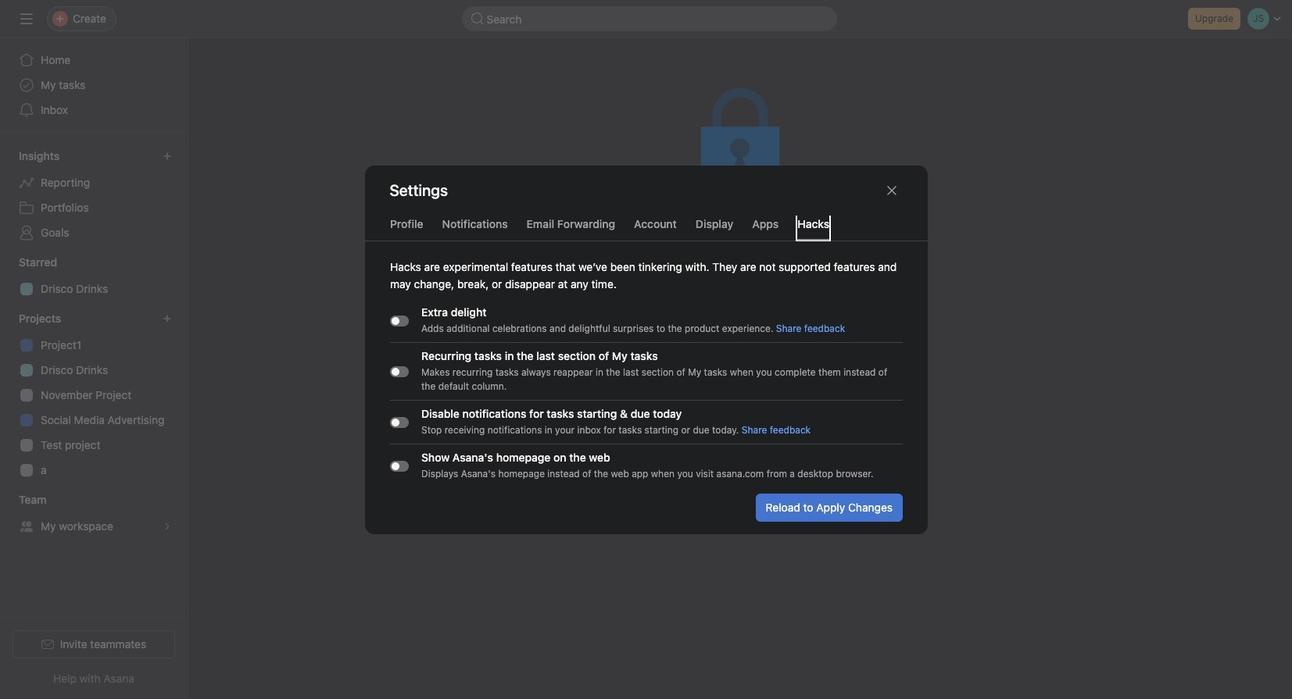 Task type: describe. For each thing, give the bounding box(es) containing it.
close this dialog image
[[886, 184, 898, 197]]

teams element
[[0, 486, 188, 543]]

starred element
[[0, 249, 188, 305]]

4 switch from the top
[[390, 461, 409, 471]]

3 switch from the top
[[390, 417, 409, 428]]

settings tab list
[[365, 215, 928, 241]]

1 switch from the top
[[390, 315, 409, 326]]



Task type: locate. For each thing, give the bounding box(es) containing it.
dialog
[[365, 165, 928, 534]]

hide sidebar image
[[20, 13, 33, 25]]

prominent image
[[471, 13, 484, 25]]

insights element
[[0, 142, 188, 249]]

projects element
[[0, 305, 188, 486]]

2 switch from the top
[[390, 366, 409, 377]]

global element
[[0, 38, 188, 132]]

switch
[[390, 315, 409, 326], [390, 366, 409, 377], [390, 417, 409, 428], [390, 461, 409, 471]]



Task type: vqa. For each thing, say whether or not it's contained in the screenshot.
1st Switch from the top
yes



